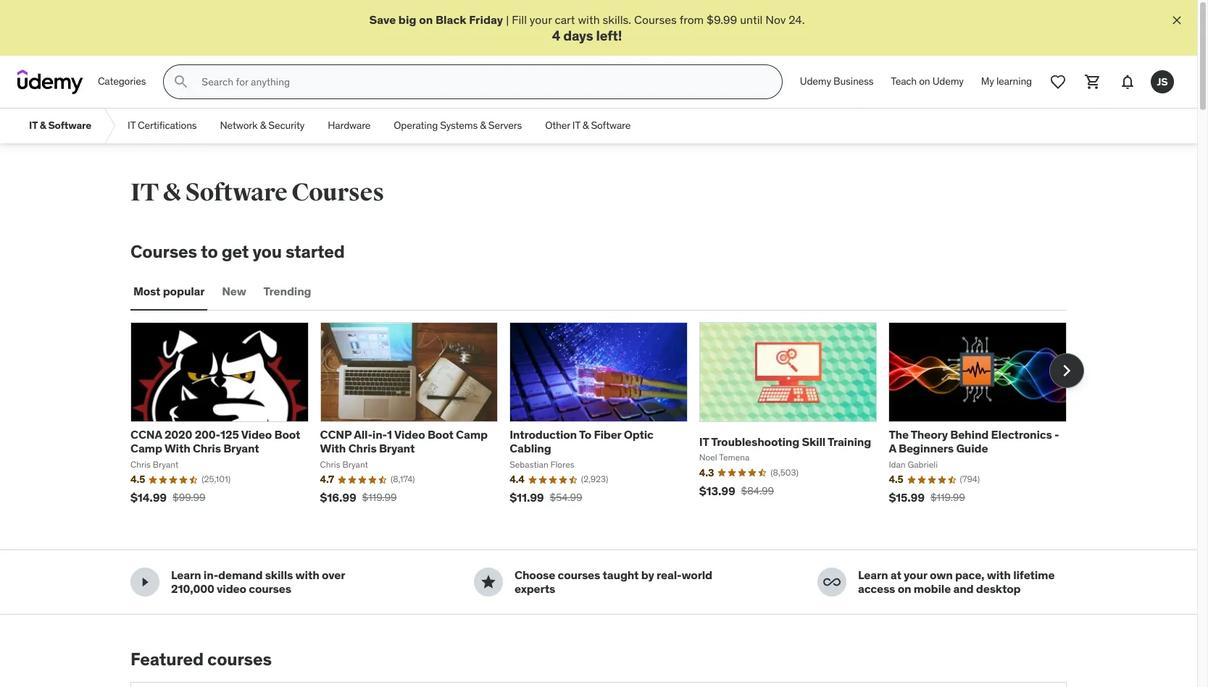 Task type: vqa. For each thing, say whether or not it's contained in the screenshot.
31. Making a new app
no



Task type: describe. For each thing, give the bounding box(es) containing it.
to
[[201, 241, 218, 263]]

udemy image
[[17, 70, 83, 94]]

|
[[506, 12, 509, 27]]

courses for choose courses taught by real-world experts
[[558, 568, 600, 583]]

my
[[981, 75, 994, 88]]

submit search image
[[173, 73, 190, 91]]

started
[[286, 241, 345, 263]]

learn in-demand skills with over 210,000 video courses
[[171, 568, 345, 597]]

learn for learn at your own pace, with lifetime access on mobile and desktop
[[858, 568, 888, 583]]

ccnp all-in-1 video boot camp with chris bryant
[[320, 428, 488, 456]]

own
[[930, 568, 953, 583]]

operating
[[394, 119, 438, 132]]

operating systems & servers link
[[382, 109, 534, 144]]

most popular button
[[130, 275, 208, 310]]

& for network & security
[[260, 119, 266, 132]]

desktop
[[976, 582, 1021, 597]]

the theory behind electronics - a beginners guide
[[889, 428, 1060, 456]]

2020
[[165, 428, 192, 442]]

behind
[[951, 428, 989, 442]]

certifications
[[138, 119, 197, 132]]

my learning
[[981, 75, 1032, 88]]

ccna 2020 200-125 video boot camp with chris bryant
[[130, 428, 300, 456]]

24.
[[789, 12, 805, 27]]

js
[[1157, 75, 1168, 88]]

other
[[545, 119, 570, 132]]

hardware link
[[316, 109, 382, 144]]

it certifications
[[128, 119, 197, 132]]

4
[[552, 27, 560, 45]]

and
[[954, 582, 974, 597]]

demand
[[218, 568, 263, 583]]

network
[[220, 119, 258, 132]]

servers
[[489, 119, 522, 132]]

in- inside ccnp all-in-1 video boot camp with chris bryant
[[372, 428, 387, 442]]

wishlist image
[[1050, 73, 1067, 91]]

udemy business link
[[792, 65, 882, 99]]

trending button
[[261, 275, 314, 310]]

bryant for 125
[[223, 442, 259, 456]]

black
[[436, 12, 467, 27]]

other it & software link
[[534, 109, 643, 144]]

200-
[[195, 428, 220, 442]]

with inside learn in-demand skills with over 210,000 video courses
[[295, 568, 319, 583]]

it troubleshooting skill training link
[[699, 435, 871, 449]]

$9.99
[[707, 12, 738, 27]]

software for it & software courses
[[185, 178, 287, 208]]

notifications image
[[1119, 73, 1137, 91]]

over
[[322, 568, 345, 583]]

1
[[387, 428, 392, 442]]

0 horizontal spatial courses
[[130, 241, 197, 263]]

lifetime
[[1014, 568, 1055, 583]]

friday
[[469, 12, 503, 27]]

until
[[740, 12, 763, 27]]

125
[[220, 428, 239, 442]]

chris for in-
[[348, 442, 377, 456]]

security
[[268, 119, 305, 132]]

business
[[834, 75, 874, 88]]

skills
[[265, 568, 293, 583]]

with for ccnp
[[320, 442, 346, 456]]

your inside learn at your own pace, with lifetime access on mobile and desktop
[[904, 568, 928, 583]]

most popular
[[133, 284, 205, 299]]

left!
[[596, 27, 622, 45]]

the theory behind electronics - a beginners guide link
[[889, 428, 1060, 456]]

teach on udemy link
[[882, 65, 973, 99]]

it troubleshooting skill training
[[699, 435, 871, 449]]

shopping cart with 0 items image
[[1085, 73, 1102, 91]]

introduction to fiber optic cabling
[[510, 428, 654, 456]]

guide
[[956, 442, 988, 456]]

learn at your own pace, with lifetime access on mobile and desktop
[[858, 568, 1055, 597]]

featured
[[130, 649, 204, 671]]

the
[[889, 428, 909, 442]]

trending
[[264, 284, 311, 299]]

software for it & software
[[48, 119, 91, 132]]

hardware
[[328, 119, 371, 132]]

boot for ccna 2020 200-125 video boot camp with chris bryant
[[274, 428, 300, 442]]

it & software
[[29, 119, 91, 132]]

& right other
[[583, 119, 589, 132]]

from
[[680, 12, 704, 27]]

get
[[222, 241, 249, 263]]

ccnp all-in-1 video boot camp with chris bryant link
[[320, 428, 488, 456]]

2 horizontal spatial on
[[919, 75, 931, 88]]

other it & software
[[545, 119, 631, 132]]

ccnp
[[320, 428, 352, 442]]

network & security
[[220, 119, 305, 132]]

categories button
[[89, 65, 155, 99]]

mobile
[[914, 582, 951, 597]]

experts
[[515, 582, 555, 597]]

2 horizontal spatial software
[[591, 119, 631, 132]]

it right other
[[573, 119, 580, 132]]



Task type: locate. For each thing, give the bounding box(es) containing it.
new button
[[219, 275, 249, 310]]

1 with from the left
[[164, 442, 190, 456]]

0 vertical spatial on
[[419, 12, 433, 27]]

at
[[891, 568, 902, 583]]

your right fill
[[530, 12, 552, 27]]

with left the 200- on the bottom left of the page
[[164, 442, 190, 456]]

0 horizontal spatial udemy
[[800, 75, 831, 88]]

2 vertical spatial courses
[[130, 241, 197, 263]]

udemy left business
[[800, 75, 831, 88]]

udemy left my at the right of page
[[933, 75, 964, 88]]

chris inside ccna 2020 200-125 video boot camp with chris bryant
[[193, 442, 221, 456]]

choose courses taught by real-world experts
[[515, 568, 713, 597]]

on right big
[[419, 12, 433, 27]]

courses left taught
[[558, 568, 600, 583]]

operating systems & servers
[[394, 119, 522, 132]]

0 horizontal spatial chris
[[193, 442, 221, 456]]

it left troubleshooting
[[699, 435, 709, 449]]

in- right the 'ccnp' at the left bottom of the page
[[372, 428, 387, 442]]

2 learn from the left
[[858, 568, 888, 583]]

1 horizontal spatial boot
[[428, 428, 454, 442]]

camp for ccnp all-in-1 video boot camp with chris bryant
[[456, 428, 488, 442]]

& down the 'udemy' image
[[40, 119, 46, 132]]

-
[[1055, 428, 1060, 442]]

1 medium image from the left
[[136, 574, 154, 592]]

medium image left 210,000
[[136, 574, 154, 592]]

2 with from the left
[[320, 442, 346, 456]]

popular
[[163, 284, 205, 299]]

categories
[[98, 75, 146, 88]]

& left servers
[[480, 119, 486, 132]]

0 horizontal spatial in-
[[204, 568, 218, 583]]

0 horizontal spatial with
[[164, 442, 190, 456]]

on
[[419, 12, 433, 27], [919, 75, 931, 88], [898, 582, 912, 597]]

chris left the 1
[[348, 442, 377, 456]]

1 horizontal spatial with
[[578, 12, 600, 27]]

days
[[563, 27, 593, 45]]

with inside ccnp all-in-1 video boot camp with chris bryant
[[320, 442, 346, 456]]

1 horizontal spatial learn
[[858, 568, 888, 583]]

camp left 2020
[[130, 442, 162, 456]]

courses inside save big on black friday | fill your cart with skills. courses from $9.99 until nov 24. 4 days left!
[[634, 12, 677, 27]]

1 horizontal spatial chris
[[348, 442, 377, 456]]

1 horizontal spatial software
[[185, 178, 287, 208]]

it right arrow pointing to subcategory menu links image
[[128, 119, 135, 132]]

& for it & software courses
[[163, 178, 181, 208]]

most
[[133, 284, 160, 299]]

0 horizontal spatial software
[[48, 119, 91, 132]]

carousel element
[[130, 323, 1085, 516]]

with inside ccna 2020 200-125 video boot camp with chris bryant
[[164, 442, 190, 456]]

on inside learn at your own pace, with lifetime access on mobile and desktop
[[898, 582, 912, 597]]

close image
[[1170, 13, 1185, 28]]

save big on black friday | fill your cart with skills. courses from $9.99 until nov 24. 4 days left!
[[369, 12, 805, 45]]

introduction
[[510, 428, 577, 442]]

your inside save big on black friday | fill your cart with skills. courses from $9.99 until nov 24. 4 days left!
[[530, 12, 552, 27]]

chris for 200-
[[193, 442, 221, 456]]

0 vertical spatial in-
[[372, 428, 387, 442]]

it for it troubleshooting skill training
[[699, 435, 709, 449]]

boot right the 1
[[428, 428, 454, 442]]

camp inside ccna 2020 200-125 video boot camp with chris bryant
[[130, 442, 162, 456]]

medium image for learn at your own pace, with lifetime access on mobile and desktop
[[824, 574, 841, 592]]

video inside ccna 2020 200-125 video boot camp with chris bryant
[[241, 428, 272, 442]]

learn for learn in-demand skills with over 210,000 video courses
[[171, 568, 201, 583]]

courses for featured courses
[[207, 649, 272, 671]]

video for 1
[[394, 428, 425, 442]]

ccna
[[130, 428, 162, 442]]

software left arrow pointing to subcategory menu links image
[[48, 119, 91, 132]]

electronics
[[991, 428, 1052, 442]]

learning
[[997, 75, 1032, 88]]

it inside carousel element
[[699, 435, 709, 449]]

all-
[[354, 428, 372, 442]]

software
[[48, 119, 91, 132], [591, 119, 631, 132], [185, 178, 287, 208]]

1 learn from the left
[[171, 568, 201, 583]]

courses right the video
[[249, 582, 291, 597]]

fill
[[512, 12, 527, 27]]

it & software link
[[17, 109, 103, 144]]

1 horizontal spatial in-
[[372, 428, 387, 442]]

0 horizontal spatial bryant
[[223, 442, 259, 456]]

2 vertical spatial on
[[898, 582, 912, 597]]

1 boot from the left
[[274, 428, 300, 442]]

1 vertical spatial in-
[[204, 568, 218, 583]]

1 horizontal spatial udemy
[[933, 75, 964, 88]]

udemy business
[[800, 75, 874, 88]]

1 horizontal spatial with
[[320, 442, 346, 456]]

teach
[[891, 75, 917, 88]]

0 horizontal spatial learn
[[171, 568, 201, 583]]

on inside save big on black friday | fill your cart with skills. courses from $9.99 until nov 24. 4 days left!
[[419, 12, 433, 27]]

1 horizontal spatial your
[[904, 568, 928, 583]]

big
[[399, 12, 417, 27]]

& left security
[[260, 119, 266, 132]]

courses inside choose courses taught by real-world experts
[[558, 568, 600, 583]]

with inside save big on black friday | fill your cart with skills. courses from $9.99 until nov 24. 4 days left!
[[578, 12, 600, 27]]

1 horizontal spatial on
[[898, 582, 912, 597]]

with left all-
[[320, 442, 346, 456]]

0 horizontal spatial video
[[241, 428, 272, 442]]

video for 125
[[241, 428, 272, 442]]

nov
[[766, 12, 786, 27]]

chris right 2020
[[193, 442, 221, 456]]

0 horizontal spatial boot
[[274, 428, 300, 442]]

bryant inside ccna 2020 200-125 video boot camp with chris bryant
[[223, 442, 259, 456]]

it down it certifications link in the top of the page
[[130, 178, 159, 208]]

choose
[[515, 568, 555, 583]]

it down the 'udemy' image
[[29, 119, 38, 132]]

udemy
[[800, 75, 831, 88], [933, 75, 964, 88]]

theory
[[911, 428, 948, 442]]

ccna 2020 200-125 video boot camp with chris bryant link
[[130, 428, 300, 456]]

1 vertical spatial on
[[919, 75, 931, 88]]

video inside ccnp all-in-1 video boot camp with chris bryant
[[394, 428, 425, 442]]

software up get
[[185, 178, 287, 208]]

2 horizontal spatial courses
[[634, 12, 677, 27]]

courses
[[634, 12, 677, 27], [292, 178, 384, 208], [130, 241, 197, 263]]

2 video from the left
[[394, 428, 425, 442]]

beginners
[[899, 442, 954, 456]]

& down it certifications link in the top of the page
[[163, 178, 181, 208]]

software right other
[[591, 119, 631, 132]]

cabling
[[510, 442, 551, 456]]

1 chris from the left
[[193, 442, 221, 456]]

0 horizontal spatial with
[[295, 568, 319, 583]]

a
[[889, 442, 896, 456]]

learn left 'at'
[[858, 568, 888, 583]]

with right the pace,
[[987, 568, 1011, 583]]

it for it & software
[[29, 119, 38, 132]]

skills.
[[603, 12, 632, 27]]

1 horizontal spatial courses
[[292, 178, 384, 208]]

it certifications link
[[116, 109, 208, 144]]

210,000
[[171, 582, 214, 597]]

courses down the video
[[207, 649, 272, 671]]

learn left the video
[[171, 568, 201, 583]]

bryant right the 200- on the bottom left of the page
[[223, 442, 259, 456]]

2 horizontal spatial with
[[987, 568, 1011, 583]]

boot inside ccna 2020 200-125 video boot camp with chris bryant
[[274, 428, 300, 442]]

video right the 1
[[394, 428, 425, 442]]

medium image left access
[[824, 574, 841, 592]]

with
[[164, 442, 190, 456], [320, 442, 346, 456]]

0 vertical spatial courses
[[634, 12, 677, 27]]

with
[[578, 12, 600, 27], [295, 568, 319, 583], [987, 568, 1011, 583]]

camp left cabling
[[456, 428, 488, 442]]

real-
[[657, 568, 682, 583]]

video right the 125
[[241, 428, 272, 442]]

0 horizontal spatial medium image
[[136, 574, 154, 592]]

2 boot from the left
[[428, 428, 454, 442]]

your right 'at'
[[904, 568, 928, 583]]

0 horizontal spatial on
[[419, 12, 433, 27]]

camp for ccna 2020 200-125 video boot camp with chris bryant
[[130, 442, 162, 456]]

1 horizontal spatial camp
[[456, 428, 488, 442]]

learn inside learn in-demand skills with over 210,000 video courses
[[171, 568, 201, 583]]

world
[[682, 568, 713, 583]]

in- inside learn in-demand skills with over 210,000 video courses
[[204, 568, 218, 583]]

medium image
[[136, 574, 154, 592], [824, 574, 841, 592]]

boot inside ccnp all-in-1 video boot camp with chris bryant
[[428, 428, 454, 442]]

&
[[40, 119, 46, 132], [260, 119, 266, 132], [480, 119, 486, 132], [583, 119, 589, 132], [163, 178, 181, 208]]

2 chris from the left
[[348, 442, 377, 456]]

your
[[530, 12, 552, 27], [904, 568, 928, 583]]

courses to get you started
[[130, 241, 345, 263]]

it for it certifications
[[128, 119, 135, 132]]

1 horizontal spatial bryant
[[379, 442, 415, 456]]

my learning link
[[973, 65, 1041, 99]]

introduction to fiber optic cabling link
[[510, 428, 654, 456]]

it
[[29, 119, 38, 132], [128, 119, 135, 132], [573, 119, 580, 132], [130, 178, 159, 208], [699, 435, 709, 449]]

1 horizontal spatial video
[[394, 428, 425, 442]]

camp
[[456, 428, 488, 442], [130, 442, 162, 456]]

with left over
[[295, 568, 319, 583]]

learn inside learn at your own pace, with lifetime access on mobile and desktop
[[858, 568, 888, 583]]

save
[[369, 12, 396, 27]]

courses up most popular
[[130, 241, 197, 263]]

1 horizontal spatial medium image
[[824, 574, 841, 592]]

optic
[[624, 428, 654, 442]]

0 vertical spatial your
[[530, 12, 552, 27]]

1 udemy from the left
[[800, 75, 831, 88]]

with for ccna
[[164, 442, 190, 456]]

skill
[[802, 435, 826, 449]]

1 vertical spatial courses
[[292, 178, 384, 208]]

boot left the 'ccnp' at the left bottom of the page
[[274, 428, 300, 442]]

arrow pointing to subcategory menu links image
[[103, 109, 116, 144]]

camp inside ccnp all-in-1 video boot camp with chris bryant
[[456, 428, 488, 442]]

js link
[[1145, 65, 1180, 99]]

medium image
[[480, 574, 497, 592]]

1 bryant from the left
[[223, 442, 259, 456]]

troubleshooting
[[711, 435, 800, 449]]

2 udemy from the left
[[933, 75, 964, 88]]

with inside learn at your own pace, with lifetime access on mobile and desktop
[[987, 568, 1011, 583]]

with up days
[[578, 12, 600, 27]]

boot for ccnp all-in-1 video boot camp with chris bryant
[[428, 428, 454, 442]]

learn
[[171, 568, 201, 583], [858, 568, 888, 583]]

network & security link
[[208, 109, 316, 144]]

Search for anything text field
[[199, 70, 765, 94]]

pace,
[[955, 568, 985, 583]]

chris inside ccnp all-in-1 video boot camp with chris bryant
[[348, 442, 377, 456]]

it for it & software courses
[[130, 178, 159, 208]]

fiber
[[594, 428, 622, 442]]

you
[[253, 241, 282, 263]]

chris
[[193, 442, 221, 456], [348, 442, 377, 456]]

bryant right all-
[[379, 442, 415, 456]]

courses left "from"
[[634, 12, 677, 27]]

in- left skills
[[204, 568, 218, 583]]

next image
[[1056, 359, 1079, 382]]

to
[[579, 428, 592, 442]]

medium image for learn in-demand skills with over 210,000 video courses
[[136, 574, 154, 592]]

0 horizontal spatial camp
[[130, 442, 162, 456]]

boot
[[274, 428, 300, 442], [428, 428, 454, 442]]

taught
[[603, 568, 639, 583]]

& for it & software
[[40, 119, 46, 132]]

cart
[[555, 12, 575, 27]]

0 horizontal spatial your
[[530, 12, 552, 27]]

1 video from the left
[[241, 428, 272, 442]]

courses up "started"
[[292, 178, 384, 208]]

training
[[828, 435, 871, 449]]

1 vertical spatial your
[[904, 568, 928, 583]]

video
[[217, 582, 246, 597]]

on left the mobile
[[898, 582, 912, 597]]

courses inside learn in-demand skills with over 210,000 video courses
[[249, 582, 291, 597]]

2 bryant from the left
[[379, 442, 415, 456]]

on right teach
[[919, 75, 931, 88]]

2 medium image from the left
[[824, 574, 841, 592]]

bryant
[[223, 442, 259, 456], [379, 442, 415, 456]]

bryant for 1
[[379, 442, 415, 456]]

bryant inside ccnp all-in-1 video boot camp with chris bryant
[[379, 442, 415, 456]]



